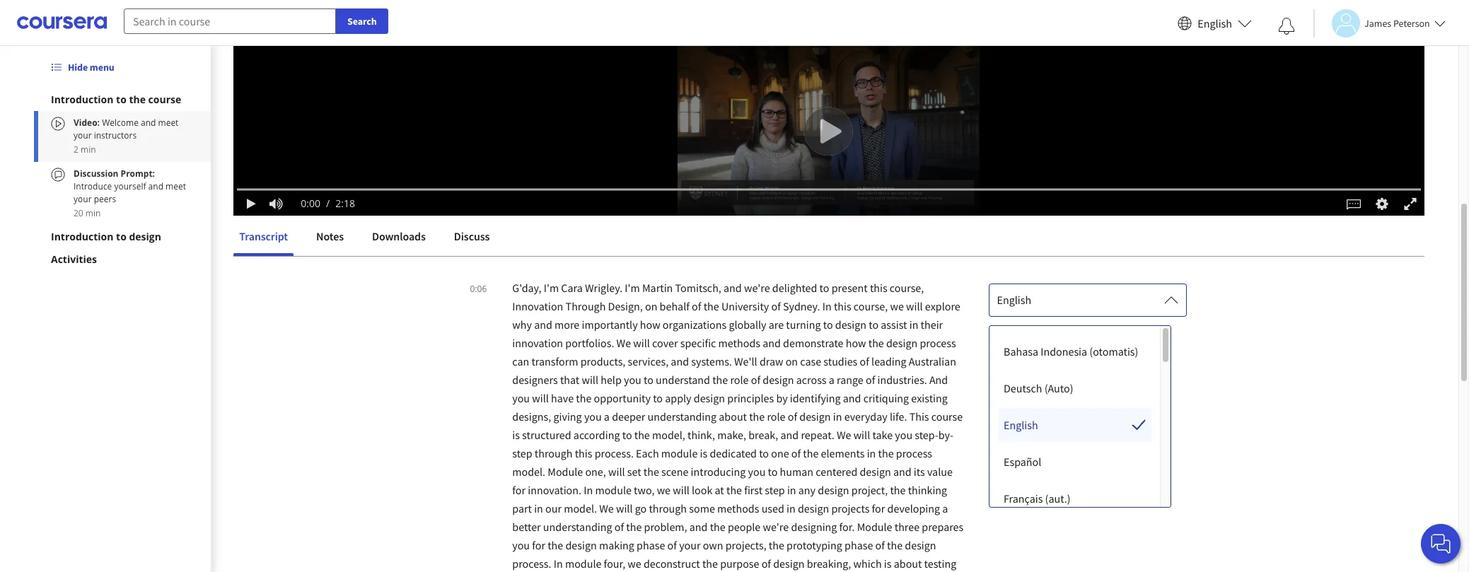 Task type: locate. For each thing, give the bounding box(es) containing it.
2 phase from the left
[[845, 538, 873, 552]]

1 vertical spatial about
[[894, 557, 922, 571]]

dedicated
[[710, 446, 757, 460]]

for up part
[[512, 483, 526, 497]]

phase down problem,
[[637, 538, 665, 552]]

in inside the thinking part in our model.
[[534, 502, 543, 516]]

step inside we will take you step-by- step through this process.
[[512, 446, 532, 460]]

related lecture content tabs tab list
[[233, 219, 1425, 256]]

(aut.)
[[1045, 492, 1071, 506]]

1 vertical spatial welcome
[[233, 190, 310, 215]]

step up used
[[765, 483, 785, 497]]

and inside 'g'day, i'm cara wrigley. i'm martin tomitsch, and we're delighted to present this course, innovation through design, on behalf of the university of sydney.'
[[724, 281, 742, 295]]

0 vertical spatial course
[[148, 93, 181, 106]]

of up deconstruct
[[667, 538, 677, 552]]

i'm up design,
[[625, 281, 640, 295]]

2 horizontal spatial a
[[942, 502, 948, 516]]

module inside module three prepares you for the design making phase of your own projects,
[[857, 520, 892, 534]]

0 vertical spatial we
[[616, 336, 631, 350]]

0 vertical spatial instructors
[[94, 129, 137, 141]]

module inside each module is dedicated to one of the elements in the process model.
[[661, 446, 698, 460]]

2 vertical spatial english
[[1004, 418, 1038, 432]]

two,
[[634, 483, 655, 497]]

in module four, we deconstruct the purpose of design breaking,
[[554, 557, 853, 571]]

welcome down introduction to the course dropdown button
[[102, 117, 139, 129]]

industries.
[[877, 373, 927, 387]]

1 vertical spatial in
[[584, 483, 593, 497]]

in left their
[[909, 318, 918, 332]]

and inside discussion prompt: introduce yourself and meet your peers 20 min
[[148, 180, 163, 192]]

look
[[692, 483, 713, 497]]

0 vertical spatial course,
[[890, 281, 924, 295]]

to down deeper
[[622, 428, 632, 442]]

on down martin
[[645, 299, 657, 313]]

of right purpose
[[762, 557, 771, 571]]

0 horizontal spatial we
[[599, 502, 614, 516]]

value
[[927, 465, 953, 479]]

2 horizontal spatial this
[[870, 281, 887, 295]]

you down 'better'
[[512, 538, 530, 552]]

note
[[1391, 195, 1413, 209]]

human centered design and its value for innovation.
[[512, 465, 953, 497]]

any
[[798, 483, 816, 497]]

mute image
[[267, 196, 285, 210]]

process. down according
[[595, 446, 634, 460]]

min right 20
[[85, 207, 101, 219]]

0 vertical spatial understanding
[[648, 410, 717, 424]]

will left go
[[616, 502, 633, 516]]

of down tomitsch,
[[692, 299, 701, 313]]

course inside introduction to the course dropdown button
[[148, 93, 181, 106]]

meet inside welcome and meet your instructors
[[158, 117, 179, 129]]

step down structured
[[512, 446, 532, 460]]

in this course, we will explore why and more importantly how
[[512, 299, 960, 332]]

and inside in this course, we will explore why and more importantly how
[[534, 318, 552, 332]]

module three prepares you for the design making phase of your own projects, button
[[512, 520, 964, 552]]

in down one,
[[584, 483, 593, 497]]

to up demonstrate
[[823, 318, 833, 332]]

2 vertical spatial we
[[628, 557, 641, 571]]

0 horizontal spatial model.
[[512, 465, 545, 479]]

and the people we're designing for.
[[690, 520, 857, 534]]

0 vertical spatial we're
[[744, 281, 770, 295]]

in inside organizations globally are turning to design to assist in their innovation portfolios.
[[909, 318, 918, 332]]

to left present
[[820, 281, 829, 295]]

will down "scene" in the left bottom of the page
[[673, 483, 690, 497]]

2 vertical spatial is
[[884, 557, 892, 571]]

of right range
[[866, 373, 875, 387]]

to inside 'g'day, i'm cara wrigley. i'm martin tomitsch, and we're delighted to present this course, innovation through design, on behalf of the university of sydney.'
[[820, 281, 829, 295]]

0 vertical spatial model.
[[512, 465, 545, 479]]

design,
[[608, 299, 643, 313]]

1 horizontal spatial course
[[931, 410, 963, 424]]

deutsch
[[1004, 381, 1042, 395]]

1 horizontal spatial process.
[[595, 446, 634, 460]]

0 horizontal spatial a
[[604, 410, 610, 424]]

this right present
[[870, 281, 887, 295]]

we for two,
[[657, 483, 671, 497]]

we down the module one, will set the scene introducing you to button
[[657, 483, 671, 497]]

1 vertical spatial english
[[997, 293, 1031, 307]]

yourself
[[114, 180, 146, 192]]

2 horizontal spatial for
[[872, 502, 885, 516]]

0 vertical spatial about
[[719, 410, 747, 424]]

we for course,
[[890, 299, 904, 313]]

1 horizontal spatial welcome and meet your instructors
[[233, 190, 532, 215]]

designers
[[512, 373, 558, 387]]

we inside in this course, we will explore why and more importantly how
[[890, 299, 904, 313]]

one,
[[585, 465, 606, 479]]

2 horizontal spatial in
[[822, 299, 832, 313]]

in for four,
[[554, 557, 563, 571]]

1 vertical spatial this
[[834, 299, 851, 313]]

1 vertical spatial module
[[857, 520, 892, 534]]

on left case
[[786, 354, 798, 369]]

1 vertical spatial a
[[604, 410, 610, 424]]

2 vertical spatial this
[[575, 446, 592, 460]]

we'll
[[734, 354, 757, 369]]

design up by
[[763, 373, 794, 387]]

2 vertical spatial we
[[599, 502, 614, 516]]

making
[[599, 538, 634, 552]]

1 vertical spatial is
[[700, 446, 707, 460]]

0 vertical spatial a
[[829, 373, 835, 387]]

chat with us image
[[1430, 533, 1452, 555]]

1 vertical spatial how
[[846, 336, 866, 350]]

of down identifying
[[788, 410, 797, 424]]

through down structured
[[535, 446, 573, 460]]

english inside button
[[1198, 16, 1232, 30]]

we right four,
[[628, 557, 641, 571]]

phase up which
[[845, 538, 873, 552]]

three
[[895, 520, 920, 534]]

1 horizontal spatial we
[[616, 336, 631, 350]]

this
[[870, 281, 887, 295], [834, 299, 851, 313], [575, 446, 592, 460]]

process. inside the prototyping phase of the design process.
[[512, 557, 551, 571]]

you up according
[[584, 410, 602, 424]]

of inside each module is dedicated to one of the elements in the process model.
[[791, 446, 801, 460]]

meet up downloads button on the left top
[[350, 190, 394, 215]]

design inside organizations globally are turning to design to assist in their innovation portfolios.
[[835, 318, 867, 332]]

module
[[661, 446, 698, 460], [595, 483, 632, 497], [565, 557, 602, 571]]

1 vertical spatial course
[[931, 410, 963, 424]]

turning
[[786, 318, 821, 332]]

role down by
[[767, 410, 786, 424]]

will down designers
[[532, 391, 549, 405]]

0 vertical spatial process
[[920, 336, 956, 350]]

notes button
[[310, 219, 349, 253]]

of up making at bottom
[[614, 520, 624, 534]]

for down 'better'
[[532, 538, 545, 552]]

design down the centered
[[818, 483, 849, 497]]

0 horizontal spatial phase
[[637, 538, 665, 552]]

list box
[[990, 326, 1171, 516]]

1 horizontal spatial i'm
[[625, 281, 640, 295]]

of inside the we'll draw on case studies of leading australian designers that will
[[860, 354, 869, 369]]

1 phase from the left
[[637, 538, 665, 552]]

1 vertical spatial for
[[872, 502, 885, 516]]

1 vertical spatial we
[[657, 483, 671, 497]]

1 horizontal spatial course,
[[890, 281, 924, 295]]

draw
[[760, 354, 783, 369]]

on inside 'g'day, i'm cara wrigley. i'm martin tomitsch, and we're delighted to present this course, innovation through design, on behalf of the university of sydney.'
[[645, 299, 657, 313]]

the
[[129, 93, 146, 106], [704, 299, 719, 313], [868, 336, 884, 350], [712, 373, 728, 387], [576, 391, 592, 405], [749, 410, 765, 424], [634, 428, 650, 442], [803, 446, 819, 460], [878, 446, 894, 460], [644, 465, 659, 479], [726, 483, 742, 497], [890, 483, 906, 497], [626, 520, 642, 534], [710, 520, 726, 534], [548, 538, 563, 552], [769, 538, 784, 552], [887, 538, 903, 552], [702, 557, 718, 571]]

design down assist
[[886, 336, 918, 350]]

français (aut.)
[[1004, 492, 1071, 506]]

in
[[909, 318, 918, 332], [833, 410, 842, 424], [867, 446, 876, 460], [787, 483, 796, 497], [534, 502, 543, 516], [787, 502, 796, 516]]

1 horizontal spatial is
[[700, 446, 707, 460]]

design up giving you a deeper understanding about the role of design in everyday life. button
[[694, 391, 725, 405]]

help
[[601, 373, 622, 387]]

to left apply
[[653, 391, 663, 405]]

welcome and meet your instructors
[[74, 117, 179, 141], [233, 190, 532, 215]]

of up which
[[875, 538, 885, 552]]

we're up university
[[744, 281, 770, 295]]

will inside we will take you step-by- step through this process.
[[854, 428, 870, 442]]

0 vertical spatial how
[[640, 318, 660, 332]]

for inside module three prepares you for the design making phase of your own projects,
[[532, 538, 545, 552]]

of up range
[[860, 354, 869, 369]]

will left set at the left of page
[[608, 465, 625, 479]]

0 vertical spatial english
[[1198, 16, 1232, 30]]

1 horizontal spatial for
[[532, 538, 545, 552]]

1 horizontal spatial we
[[657, 483, 671, 497]]

design left making at bottom
[[565, 538, 597, 552]]

english inside dropdown button
[[997, 293, 1031, 307]]

how up cover
[[640, 318, 660, 332]]

for inside human centered design and its value for innovation.
[[512, 483, 526, 497]]

is down the think,
[[700, 446, 707, 460]]

model. up innovation.
[[512, 465, 545, 479]]

you up opportunity
[[624, 373, 641, 387]]

design down three
[[905, 538, 936, 552]]

process inside each module is dedicated to one of the elements in the process model.
[[896, 446, 932, 460]]

repeat.
[[801, 428, 834, 442]]

understanding inside "design projects for developing a better understanding of the problem,"
[[543, 520, 612, 534]]

module for is
[[661, 446, 698, 460]]

0 horizontal spatial understanding
[[543, 520, 612, 534]]

and the people we're designing for. button
[[690, 520, 857, 534]]

a up according
[[604, 410, 610, 424]]

is inside each module is dedicated to one of the elements in the process model.
[[700, 446, 707, 460]]

0 horizontal spatial i'm
[[544, 281, 559, 295]]

1 vertical spatial understanding
[[543, 520, 612, 534]]

we
[[890, 299, 904, 313], [657, 483, 671, 497], [628, 557, 641, 571]]

we up assist
[[890, 299, 904, 313]]

2 vertical spatial module
[[565, 557, 602, 571]]

is for dedicated
[[700, 446, 707, 460]]

step-
[[915, 428, 938, 442]]

0 horizontal spatial for
[[512, 483, 526, 497]]

instructors inside welcome and meet your instructors
[[94, 129, 137, 141]]

1 vertical spatial we
[[837, 428, 851, 442]]

course
[[148, 93, 181, 106], [931, 410, 963, 424]]

module up innovation.
[[548, 465, 583, 479]]

menu
[[90, 61, 114, 74]]

1 vertical spatial min
[[85, 207, 101, 219]]

designing
[[791, 520, 837, 534]]

0 vertical spatial this
[[870, 281, 887, 295]]

you inside module three prepares you for the design making phase of your own projects,
[[512, 538, 530, 552]]

of up principles
[[751, 373, 760, 387]]

(auto)
[[1044, 381, 1073, 395]]

1 vertical spatial course,
[[854, 299, 888, 313]]

to right introduction
[[116, 93, 126, 106]]

1 vertical spatial process.
[[512, 557, 551, 571]]

0 horizontal spatial instructors
[[94, 129, 137, 141]]

0 horizontal spatial course
[[148, 93, 181, 106]]

in inside in this course, we will explore why and more importantly how
[[822, 299, 832, 313]]

we're inside 'g'day, i'm cara wrigley. i'm martin tomitsch, and we're delighted to present this course, innovation through design, on behalf of the university of sydney.'
[[744, 281, 770, 295]]

0 vertical spatial step
[[512, 446, 532, 460]]

0 horizontal spatial through
[[535, 446, 573, 460]]

of right one
[[791, 446, 801, 460]]

0 vertical spatial on
[[645, 299, 657, 313]]

0 vertical spatial for
[[512, 483, 526, 497]]

introduction
[[51, 93, 113, 106]]

0 vertical spatial we
[[890, 299, 904, 313]]

for down project,
[[872, 502, 885, 516]]

prompt:
[[121, 168, 155, 180]]

will right that
[[582, 373, 598, 387]]

process
[[920, 336, 956, 350], [896, 446, 932, 460]]

giving you a deeper understanding about the role of design in everyday life. button
[[553, 410, 909, 424]]

1 horizontal spatial a
[[829, 373, 835, 387]]

we inside we will take you step-by- step through this process.
[[837, 428, 851, 442]]

2 vertical spatial for
[[532, 538, 545, 552]]

2 vertical spatial in
[[554, 557, 563, 571]]

meet inside discussion prompt: introduce yourself and meet your peers 20 min
[[166, 180, 186, 192]]

in down "our"
[[554, 557, 563, 571]]

0 horizontal spatial course,
[[854, 299, 888, 313]]

in up the repeat.
[[833, 410, 842, 424]]

1 horizontal spatial model.
[[564, 502, 597, 516]]

you up designs,
[[512, 391, 530, 405]]

0 vertical spatial process.
[[595, 446, 634, 460]]

course inside this course is structured according to the model,
[[931, 410, 963, 424]]

will
[[906, 299, 923, 313], [633, 336, 650, 350], [582, 373, 598, 387], [532, 391, 549, 405], [854, 428, 870, 442], [608, 465, 625, 479], [673, 483, 690, 497], [616, 502, 633, 516]]

0 vertical spatial module
[[548, 465, 583, 479]]

we for go
[[599, 502, 614, 516]]

course, inside 'g'day, i'm cara wrigley. i'm martin tomitsch, and we're delighted to present this course, innovation through design, on behalf of the university of sydney.'
[[890, 281, 924, 295]]

we left go
[[599, 502, 614, 516]]

model,
[[652, 428, 685, 442]]

help us translate button
[[989, 323, 1074, 348]]

will inside the we'll draw on case studies of leading australian designers that will
[[582, 373, 598, 387]]

we will take you step-by- step through this process. button
[[512, 428, 954, 460]]

in for course,
[[822, 299, 832, 313]]

notes
[[316, 229, 343, 243]]

0 horizontal spatial welcome and meet your instructors
[[74, 117, 179, 141]]

structured
[[522, 428, 571, 442]]

design inside the design principles by identifying and critiquing existing designs,
[[694, 391, 725, 405]]

help you to understand the role of design across a range of industries. button
[[601, 373, 929, 387]]

a left range
[[829, 373, 835, 387]]

your up 20
[[74, 193, 92, 205]]

module down one,
[[595, 483, 632, 497]]

how inside in this course, we will explore why and more importantly how
[[640, 318, 660, 332]]

0 vertical spatial role
[[730, 373, 749, 387]]

this up one,
[[575, 446, 592, 460]]

process.
[[595, 446, 634, 460], [512, 557, 551, 571]]

0 vertical spatial through
[[535, 446, 573, 460]]

of inside "design projects for developing a better understanding of the problem,"
[[614, 520, 624, 534]]

in right sydney.
[[822, 299, 832, 313]]

think, make, break, and repeat. button
[[688, 428, 837, 442]]

to inside this course is structured according to the model,
[[622, 428, 632, 442]]

min right 2
[[81, 144, 96, 156]]

apply
[[665, 391, 691, 405]]

we down importantly
[[616, 336, 631, 350]]

your up in module four, we deconstruct the purpose of design breaking,
[[679, 538, 701, 552]]

one
[[771, 446, 789, 460]]

course,
[[890, 281, 924, 295], [854, 299, 888, 313]]

0:00 / 2:18
[[300, 196, 355, 210]]

your down video:
[[74, 129, 92, 141]]

0 vertical spatial module
[[661, 446, 698, 460]]

university
[[721, 299, 769, 313]]

how up studies
[[846, 336, 866, 350]]

0 horizontal spatial module
[[548, 465, 583, 479]]

to left one
[[759, 446, 769, 460]]

leading
[[871, 354, 907, 369]]

search button
[[336, 8, 388, 34]]

in left "our"
[[534, 502, 543, 516]]

1 vertical spatial step
[[765, 483, 785, 497]]

module for one,
[[548, 465, 583, 479]]

methods
[[718, 336, 760, 350], [717, 502, 759, 516]]

part
[[512, 502, 532, 516]]

will up their
[[906, 299, 923, 313]]

1 vertical spatial model.
[[564, 502, 597, 516]]

course, up assist
[[890, 281, 924, 295]]

the design process can transform products, services, and systems.
[[512, 336, 956, 369]]

is inside this course is structured according to the model,
[[512, 428, 520, 442]]

design
[[835, 318, 867, 332], [886, 336, 918, 350], [763, 373, 794, 387], [694, 391, 725, 405], [799, 410, 831, 424], [860, 465, 891, 479], [818, 483, 849, 497], [798, 502, 829, 516], [565, 538, 597, 552], [905, 538, 936, 552], [773, 557, 805, 571]]

we for cover
[[616, 336, 631, 350]]

discussion prompt: introduce yourself and meet your peers 20 min
[[74, 168, 186, 219]]

meet right yourself
[[166, 180, 186, 192]]

of inside module three prepares you for the design making phase of your own projects,
[[667, 538, 677, 552]]

0 horizontal spatial how
[[640, 318, 660, 332]]

min
[[81, 144, 96, 156], [85, 207, 101, 219]]

why
[[512, 318, 532, 332]]

instructors down video:
[[94, 129, 137, 141]]

model. right "our"
[[564, 502, 597, 516]]

1 horizontal spatial this
[[834, 299, 851, 313]]

bahasa indonesia (otomatis)
[[1004, 344, 1138, 359]]

1 vertical spatial module
[[595, 483, 632, 497]]

module for four,
[[565, 557, 602, 571]]

for inside "design projects for developing a better understanding of the problem,"
[[872, 502, 885, 516]]

design down present
[[835, 318, 867, 332]]

0 horizontal spatial process.
[[512, 557, 551, 571]]

we up elements
[[837, 428, 851, 442]]

your inside module three prepares you for the design making phase of your own projects,
[[679, 538, 701, 552]]

process. down 'better'
[[512, 557, 551, 571]]

process. inside we will take you step-by- step through this process.
[[595, 446, 634, 460]]

cover
[[652, 336, 678, 350]]

the design process can transform products, services, and systems. button
[[512, 336, 956, 369]]

through inside we will take you step-by- step through this process.
[[535, 446, 573, 460]]

you down life.
[[895, 428, 913, 442]]

1 vertical spatial process
[[896, 446, 932, 460]]

tomitsch,
[[675, 281, 721, 295]]

you
[[624, 373, 641, 387], [512, 391, 530, 405], [584, 410, 602, 424], [895, 428, 913, 442], [748, 465, 766, 479], [512, 538, 530, 552]]

in left any
[[787, 483, 796, 497]]

0 horizontal spatial in
[[554, 557, 563, 571]]

this down present
[[834, 299, 851, 313]]

in inside each module is dedicated to one of the elements in the process model.
[[867, 446, 876, 460]]

designs,
[[512, 410, 551, 424]]

list box containing bahasa indonesia (otomatis)
[[990, 326, 1171, 516]]

sydney.
[[783, 299, 820, 313]]

go
[[635, 502, 647, 516]]

1 i'm from the left
[[544, 281, 559, 295]]

a up prepares
[[942, 502, 948, 516]]

1 horizontal spatial in
[[584, 483, 593, 497]]

design up project,
[[860, 465, 891, 479]]

1 horizontal spatial phase
[[845, 538, 873, 552]]

your
[[74, 129, 92, 141], [398, 190, 436, 215], [74, 193, 92, 205], [679, 538, 701, 552]]

step
[[512, 446, 532, 460], [765, 483, 785, 497]]

course, down present
[[854, 299, 888, 313]]

1 vertical spatial role
[[767, 410, 786, 424]]

in down take at the right of page
[[867, 446, 876, 460]]

module up "scene" in the left bottom of the page
[[661, 446, 698, 460]]

and inside welcome and meet your instructors
[[141, 117, 156, 129]]

meet down introduction to the course dropdown button
[[158, 117, 179, 129]]

0 horizontal spatial step
[[512, 446, 532, 460]]

0 horizontal spatial is
[[512, 428, 520, 442]]

which
[[853, 557, 882, 571]]

is down designs,
[[512, 428, 520, 442]]

about inside which is about testing
[[894, 557, 922, 571]]

0 horizontal spatial we
[[628, 557, 641, 571]]

module left four,
[[565, 557, 602, 571]]

the inside "design projects for developing a better understanding of the problem,"
[[626, 520, 642, 534]]

through up problem,
[[649, 502, 687, 516]]

1 horizontal spatial instructors
[[440, 190, 532, 215]]

1 vertical spatial on
[[786, 354, 798, 369]]

a
[[829, 373, 835, 387], [604, 410, 610, 424], [942, 502, 948, 516]]

we will cover specific methods and demonstrate how
[[616, 336, 868, 350]]

model. inside the thinking part in our model.
[[564, 502, 597, 516]]

0 vertical spatial welcome
[[102, 117, 139, 129]]



Task type: describe. For each thing, give the bounding box(es) containing it.
some
[[689, 502, 715, 516]]

innovation.
[[528, 483, 581, 497]]

module one, will set the scene introducing you to
[[548, 465, 780, 479]]

case
[[800, 354, 821, 369]]

you up first
[[748, 465, 766, 479]]

save
[[1365, 195, 1389, 209]]

phase inside module three prepares you for the design making phase of your own projects,
[[637, 538, 665, 552]]

organizations
[[663, 318, 727, 332]]

assist
[[881, 318, 907, 332]]

across
[[796, 373, 827, 387]]

better
[[512, 520, 541, 534]]

the inside the design process can transform products, services, and systems.
[[868, 336, 884, 350]]

this inside in this course, we will explore why and more importantly how
[[834, 299, 851, 313]]

1 horizontal spatial understanding
[[648, 410, 717, 424]]

2 i'm from the left
[[625, 281, 640, 295]]

min inside discussion prompt: introduce yourself and meet your peers 20 min
[[85, 207, 101, 219]]

make,
[[717, 428, 746, 442]]

this inside 'g'day, i'm cara wrigley. i'm martin tomitsch, and we're delighted to present this course, innovation through design, on behalf of the university of sydney.'
[[870, 281, 887, 295]]

behalf
[[660, 299, 690, 313]]

will inside and you will have the opportunity to apply
[[532, 391, 549, 405]]

four,
[[604, 557, 625, 571]]

2 min
[[74, 144, 96, 156]]

play image
[[244, 198, 258, 209]]

for.
[[839, 520, 855, 534]]

design inside human centered design and its value for innovation.
[[860, 465, 891, 479]]

design inside "design projects for developing a better understanding of the problem,"
[[798, 502, 829, 516]]

français
[[1004, 492, 1043, 506]]

english inside list box
[[1004, 418, 1038, 432]]

will up the services,
[[633, 336, 650, 350]]

phase inside the prototyping phase of the design process.
[[845, 538, 873, 552]]

introducing
[[691, 465, 746, 479]]

español
[[1004, 455, 1041, 469]]

the thinking part in our model.
[[512, 483, 947, 516]]

your inside welcome and meet your instructors
[[74, 129, 92, 141]]

to down one
[[768, 465, 778, 479]]

0 horizontal spatial about
[[719, 410, 747, 424]]

have
[[551, 391, 574, 405]]

module for two,
[[595, 483, 632, 497]]

is for structured
[[512, 428, 520, 442]]

design principles by identifying and critiquing existing designs,
[[512, 391, 948, 424]]

human centered design and its value for innovation. button
[[512, 465, 953, 497]]

will inside in this course, we will explore why and more importantly how
[[906, 299, 923, 313]]

identifying
[[790, 391, 841, 405]]

0 horizontal spatial welcome
[[102, 117, 139, 129]]

module one, will set the scene introducing you to button
[[548, 465, 780, 479]]

1 horizontal spatial how
[[846, 336, 866, 350]]

innovation
[[512, 336, 563, 350]]

discuss button
[[448, 219, 495, 253]]

specific
[[680, 336, 716, 350]]

take
[[872, 428, 893, 442]]

giving
[[553, 410, 582, 424]]

design principles by identifying and critiquing existing designs, button
[[512, 391, 948, 424]]

we for four,
[[628, 557, 641, 571]]

1 horizontal spatial welcome
[[233, 190, 310, 215]]

in right used
[[787, 502, 796, 516]]

save note
[[1365, 195, 1413, 209]]

the inside module three prepares you for the design making phase of your own projects,
[[548, 538, 563, 552]]

the inside 'g'day, i'm cara wrigley. i'm martin tomitsch, and we're delighted to present this course, innovation through design, on behalf of the university of sydney.'
[[704, 299, 719, 313]]

we will go through some methods used in
[[599, 502, 798, 516]]

the inside the thinking part in our model.
[[890, 483, 906, 497]]

we'll draw on case studies of leading australian designers that will button
[[512, 354, 956, 387]]

in for two,
[[584, 483, 593, 497]]

introduction to the course button
[[51, 93, 194, 107]]

to inside dropdown button
[[116, 93, 126, 106]]

and inside human centered design and its value for innovation.
[[893, 465, 912, 479]]

can
[[512, 354, 529, 369]]

break,
[[749, 428, 778, 442]]

on inside the we'll draw on case studies of leading australian designers that will
[[786, 354, 798, 369]]

2 minutes 18 seconds element
[[335, 196, 355, 210]]

to left assist
[[869, 318, 879, 332]]

and inside the design process can transform products, services, and systems.
[[671, 354, 689, 369]]

0:06
[[470, 283, 487, 295]]

to down the services,
[[644, 373, 653, 387]]

organizations globally are turning to design to assist in their innovation portfolios.
[[512, 318, 943, 350]]

show notifications image
[[1278, 18, 1295, 35]]

the inside and you will have the opportunity to apply
[[576, 391, 592, 405]]

0 vertical spatial methods
[[718, 336, 760, 350]]

innovation
[[512, 299, 563, 313]]

that
[[560, 373, 579, 387]]

project,
[[851, 483, 888, 497]]

in module two, we will look at the first step in any design project,
[[584, 483, 890, 497]]

0 minutes 0 seconds element
[[300, 196, 320, 210]]

help us translate
[[994, 329, 1069, 342]]

this course is structured according to the model,
[[512, 410, 963, 442]]

your up downloads
[[398, 190, 436, 215]]

cara
[[561, 281, 583, 295]]

search
[[347, 15, 377, 28]]

design down identifying
[[799, 410, 831, 424]]

to inside and you will have the opportunity to apply
[[653, 391, 663, 405]]

thinking
[[908, 483, 947, 497]]

each module is dedicated to one of the elements in the process model.
[[512, 446, 932, 479]]

2:18
[[335, 196, 355, 210]]

this course is structured according to the model, button
[[512, 410, 963, 442]]

of inside the prototyping phase of the design process.
[[875, 538, 885, 552]]

bahasa
[[1004, 344, 1038, 359]]

the thinking part in our model. button
[[512, 483, 947, 516]]

1 horizontal spatial role
[[767, 410, 786, 424]]

life.
[[890, 410, 907, 424]]

1 vertical spatial methods
[[717, 502, 759, 516]]

organizations globally are turning to design to assist in their innovation portfolios. button
[[512, 318, 943, 350]]

coursera image
[[17, 11, 107, 34]]

design projects for developing a better understanding of the problem,
[[512, 502, 948, 534]]

explore
[[925, 299, 960, 313]]

at
[[715, 483, 724, 497]]

0 vertical spatial min
[[81, 144, 96, 156]]

in module two, we will look at the first step in any design project, button
[[584, 483, 890, 497]]

its
[[914, 465, 925, 479]]

1 vertical spatial instructors
[[440, 190, 532, 215]]

the inside introduction to the course dropdown button
[[129, 93, 146, 106]]

Search in course text field
[[124, 8, 336, 34]]

our
[[545, 502, 562, 516]]

you inside and you will have the opportunity to apply
[[512, 391, 530, 405]]

we for take
[[837, 428, 851, 442]]

a inside "design projects for developing a better understanding of the problem,"
[[942, 502, 948, 516]]

0:06 button
[[466, 279, 491, 298]]

in module four, we deconstruct the purpose of design breaking, button
[[554, 557, 853, 571]]

testing
[[924, 557, 957, 571]]

design inside the design process can transform products, services, and systems.
[[886, 336, 918, 350]]

and inside the design principles by identifying and critiquing existing designs,
[[843, 391, 861, 405]]

module for three
[[857, 520, 892, 534]]

process inside the design process can transform products, services, and systems.
[[920, 336, 956, 350]]

/
[[326, 196, 329, 210]]

design down prototyping on the bottom right
[[773, 557, 805, 571]]

giving you a deeper understanding about the role of design in everyday life.
[[553, 410, 909, 424]]

0 vertical spatial welcome and meet your instructors
[[74, 117, 179, 141]]

design inside module three prepares you for the design making phase of your own projects,
[[565, 538, 597, 552]]

own
[[703, 538, 723, 552]]

course, inside in this course, we will explore why and more importantly how
[[854, 299, 888, 313]]

prototyping
[[787, 538, 842, 552]]

we'll draw on case studies of leading australian designers that will
[[512, 354, 956, 387]]

in this course, we will explore why and more importantly how button
[[512, 299, 960, 332]]

you inside we will take you step-by- step through this process.
[[895, 428, 913, 442]]

(otomatis)
[[1090, 344, 1138, 359]]

to inside each module is dedicated to one of the elements in the process model.
[[759, 446, 769, 460]]

martin
[[642, 281, 673, 295]]

projects,
[[726, 538, 767, 552]]

the inside this course is structured according to the model,
[[634, 428, 650, 442]]

i'm martin tomitsch, and we're delighted to present this course, button
[[625, 281, 924, 295]]

deutsch (auto)
[[1004, 381, 1073, 395]]

1 vertical spatial we're
[[763, 520, 789, 534]]

your inside discussion prompt: introduce yourself and meet your peers 20 min
[[74, 193, 92, 205]]

model. inside each module is dedicated to one of the elements in the process model.
[[512, 465, 545, 479]]

more
[[555, 318, 580, 332]]

globally
[[729, 318, 766, 332]]

us
[[1016, 329, 1027, 342]]

hide
[[68, 61, 88, 74]]

design inside the prototyping phase of the design process.
[[905, 538, 936, 552]]

of up the are
[[771, 299, 781, 313]]

this inside we will take you step-by- step through this process.
[[575, 446, 592, 460]]

is inside which is about testing
[[884, 557, 892, 571]]

1 horizontal spatial through
[[649, 502, 687, 516]]

everyday
[[844, 410, 888, 424]]

g'day, i'm cara wrigley. button
[[512, 281, 625, 295]]



Task type: vqa. For each thing, say whether or not it's contained in the screenshot.
to in This course is structured according to the model,
yes



